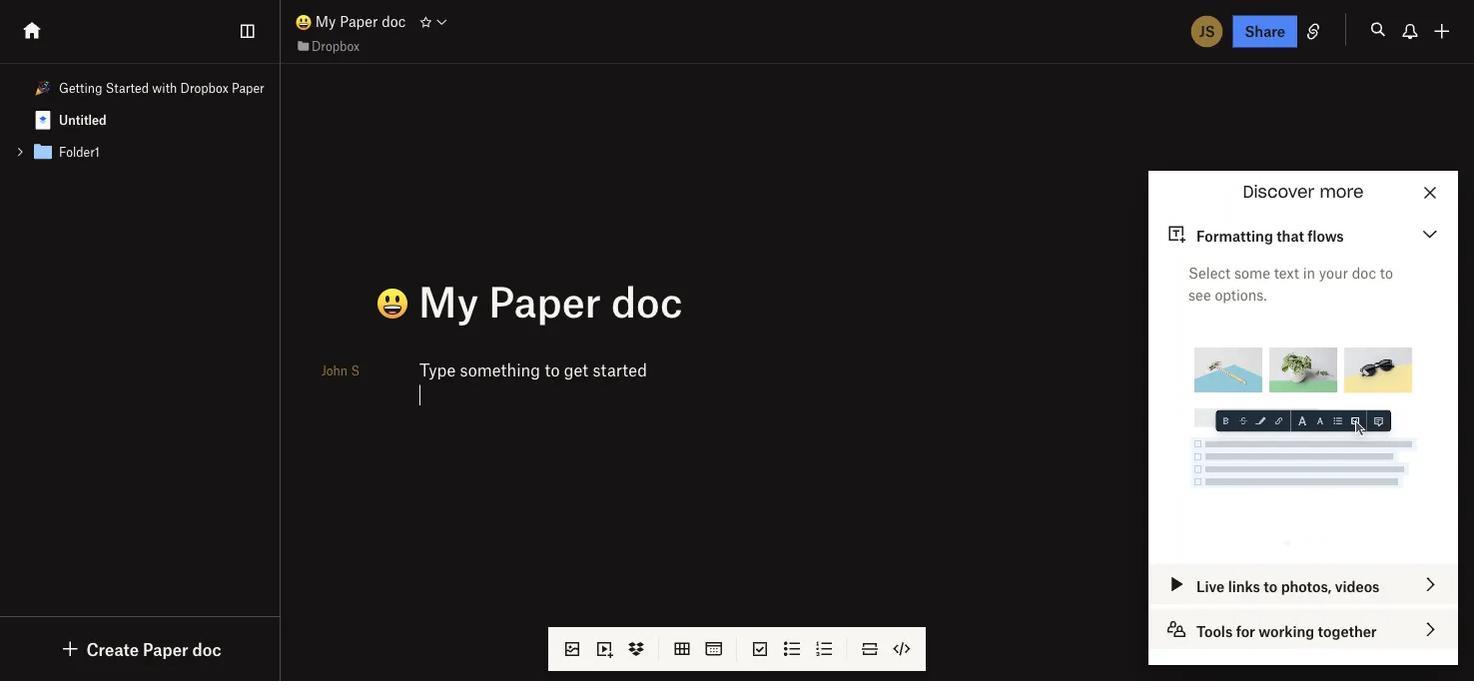 Task type: describe. For each thing, give the bounding box(es) containing it.
dropbox link
[[296, 36, 360, 56]]

my paper doc link
[[296, 10, 406, 33]]

0 vertical spatial my
[[315, 13, 336, 30]]

started
[[593, 359, 647, 380]]

tools for working together
[[1197, 622, 1377, 640]]

with
[[152, 80, 177, 95]]

untitled link
[[0, 104, 279, 136]]

paper inside getting started with dropbox paper link
[[232, 80, 264, 95]]

1 vertical spatial my
[[419, 275, 479, 326]]

create paper doc button
[[58, 637, 221, 661]]

formatting that flows link
[[1149, 214, 1458, 254]]

template content image
[[31, 108, 55, 132]]

getting started with dropbox paper link
[[0, 72, 279, 104]]

js
[[1199, 22, 1215, 40]]

party popper image
[[35, 80, 51, 96]]

photos,
[[1281, 577, 1332, 595]]

discover more
[[1243, 184, 1364, 200]]

share
[[1245, 22, 1286, 40]]

doc inside popup button
[[192, 639, 221, 659]]

heading containing my paper doc
[[334, 275, 1164, 329]]

😃
[[334, 278, 374, 329]]

get
[[564, 359, 589, 380]]

type
[[420, 359, 456, 380]]

dig image
[[58, 637, 82, 661]]

formatting that flows button
[[1149, 214, 1458, 254]]

ago
[[1340, 640, 1364, 658]]

tools
[[1197, 622, 1233, 640]]

videos
[[1335, 577, 1380, 595]]

paper inside create paper doc popup button
[[143, 639, 188, 659]]

tools for working together link
[[1149, 609, 1458, 649]]

create
[[86, 639, 139, 659]]

formatting
[[1197, 227, 1273, 244]]

flows
[[1308, 227, 1344, 244]]

getting
[[59, 80, 102, 95]]

for
[[1236, 622, 1255, 640]]

select
[[1189, 264, 1231, 281]]

share button
[[1233, 15, 1298, 47]]

1 horizontal spatial my paper doc
[[409, 275, 683, 326]]

text
[[1274, 264, 1299, 281]]

live links to photos, videos button
[[1149, 564, 1458, 604]]

discover
[[1243, 184, 1315, 200]]

to for type something to get started
[[545, 359, 560, 380]]

working
[[1259, 622, 1315, 640]]

js button
[[1189, 13, 1225, 49]]

doc inside select some text in your doc to see options.
[[1352, 264, 1376, 281]]

template content image
[[31, 140, 55, 164]]



Task type: vqa. For each thing, say whether or not it's contained in the screenshot.
first grinning face with big eyes icon from the bottom of the page
no



Task type: locate. For each thing, give the bounding box(es) containing it.
tools for working together button
[[1149, 609, 1458, 649]]

create paper doc
[[86, 639, 221, 659]]

to right your
[[1380, 264, 1393, 281]]

my up type
[[419, 275, 479, 326]]

in
[[1303, 264, 1316, 281]]

live links to photos, videos link
[[1149, 564, 1458, 604]]

together
[[1318, 622, 1377, 640]]

formatting that flows
[[1197, 227, 1344, 244]]

that
[[1277, 227, 1304, 244]]

2 vertical spatial to
[[1264, 577, 1278, 595]]

dropbox inside getting started with dropbox paper link
[[180, 80, 229, 95]]

paper inside my paper doc link
[[340, 13, 378, 30]]

paper up type something to get started
[[489, 275, 601, 326]]

to right links
[[1264, 577, 1278, 595]]

dropbox right with
[[180, 80, 229, 95]]

seconds
[[1282, 640, 1336, 658]]

0 vertical spatial dropbox
[[312, 38, 360, 53]]

your
[[1319, 264, 1348, 281]]

something
[[460, 359, 540, 380]]

to
[[1380, 264, 1393, 281], [545, 359, 560, 380], [1264, 577, 1278, 595]]

see
[[1189, 286, 1211, 303]]

my
[[315, 13, 336, 30], [419, 275, 479, 326]]

to for live links to photos, videos
[[1264, 577, 1278, 595]]

1 horizontal spatial to
[[1264, 577, 1278, 595]]

to left get
[[545, 359, 560, 380]]

dropbox inside dropbox link
[[312, 38, 360, 53]]

untitled
[[59, 112, 107, 127]]

type something to get started
[[420, 359, 647, 380]]

doc
[[382, 13, 406, 30], [1352, 264, 1376, 281], [611, 275, 683, 326], [192, 639, 221, 659]]

1 horizontal spatial dropbox
[[312, 38, 360, 53]]

1 vertical spatial to
[[545, 359, 560, 380]]

some
[[1235, 264, 1270, 281]]

updated
[[1209, 640, 1266, 658]]

dropbox down my paper doc link
[[312, 38, 360, 53]]

my right grinning face with big eyes image
[[315, 13, 336, 30]]

links
[[1228, 577, 1261, 595]]

more
[[1320, 184, 1364, 200]]

doc right grinning face with big eyes image
[[382, 13, 406, 30]]

paper inside heading
[[489, 275, 601, 326]]

0 vertical spatial to
[[1380, 264, 1393, 281]]

folder1 link
[[0, 136, 279, 168]]

select some text in your doc to see options.
[[1189, 264, 1393, 303]]

folder1
[[59, 144, 100, 159]]

paper
[[340, 13, 378, 30], [232, 80, 264, 95], [489, 275, 601, 326], [143, 639, 188, 659]]

0 vertical spatial my paper doc
[[312, 13, 406, 30]]

8
[[1269, 640, 1278, 658]]

my paper doc up dropbox link
[[312, 13, 406, 30]]

to inside popup button
[[1264, 577, 1278, 595]]

0 horizontal spatial dropbox
[[180, 80, 229, 95]]

my paper doc up type something to get started
[[409, 275, 683, 326]]

/ contents list
[[0, 72, 279, 168]]

doc right your
[[1352, 264, 1376, 281]]

paper right with
[[232, 80, 264, 95]]

getting started with dropbox paper
[[59, 80, 264, 95]]

0 horizontal spatial to
[[545, 359, 560, 380]]

grinning face with big eyes image
[[296, 14, 312, 30]]

paper up dropbox link
[[340, 13, 378, 30]]

heading
[[334, 275, 1164, 329]]

0 horizontal spatial my paper doc
[[312, 13, 406, 30]]

live links to photos, videos
[[1197, 577, 1380, 595]]

dropbox
[[312, 38, 360, 53], [180, 80, 229, 95]]

paper right create at the left bottom
[[143, 639, 188, 659]]

options.
[[1215, 286, 1267, 303]]

overlay image
[[1156, 414, 1174, 432]]

1 vertical spatial dropbox
[[180, 80, 229, 95]]

previous image
[[1156, 414, 1174, 432]]

0 horizontal spatial my
[[315, 13, 336, 30]]

started
[[106, 80, 149, 95]]

doc right create at the left bottom
[[192, 639, 221, 659]]

2 horizontal spatial to
[[1380, 264, 1393, 281]]

1 horizontal spatial my
[[419, 275, 479, 326]]

my paper doc
[[312, 13, 406, 30], [409, 275, 683, 326]]

doc up started
[[611, 275, 683, 326]]

to inside select some text in your doc to see options.
[[1380, 264, 1393, 281]]

live
[[1197, 577, 1225, 595]]

expand folder image
[[13, 145, 27, 159]]

1 vertical spatial my paper doc
[[409, 275, 683, 326]]

updated 8 seconds ago
[[1209, 640, 1364, 658]]



